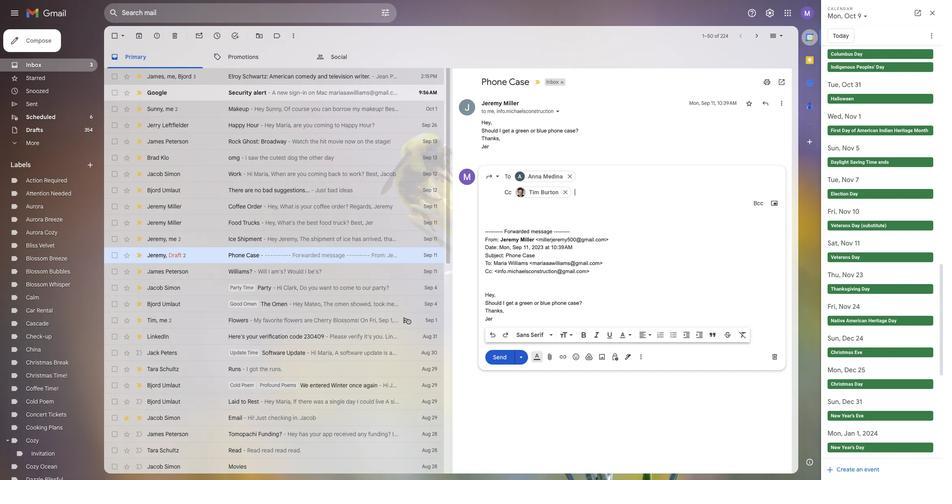 Task type: locate. For each thing, give the bounding box(es) containing it.
2 for makeup -
[[175, 106, 178, 112]]

ghost:
[[243, 138, 260, 145]]

aurora down aurora link
[[26, 216, 43, 223]]

social tab
[[310, 46, 412, 68]]

saw
[[248, 154, 258, 161]]

update time software update -
[[230, 349, 311, 357]]

cold poem down coffee time!
[[26, 398, 54, 406]]

0 vertical spatial breeze
[[45, 216, 63, 223]]

aug for here's your verification code 230409 -
[[423, 334, 432, 340]]

1 vertical spatial cold poem
[[26, 398, 54, 406]]

tim up linkedin
[[147, 317, 156, 324]]

1 vertical spatial cold
[[26, 398, 38, 406]]

1 horizontal spatial maria,
[[276, 122, 292, 129]]

schultz for read
[[160, 447, 179, 454]]

11, left 2023
[[524, 244, 531, 251]]

suggestions...
[[274, 187, 310, 194]]

row down what's
[[104, 231, 444, 247]]

me for elroy schwartz: american comedy and television writer. -
[[167, 73, 175, 80]]

coffee inside row
[[229, 203, 246, 210]]

1 simon from the top
[[165, 170, 181, 178]]

1 right "oct"
[[436, 106, 438, 112]]

inbox inside button
[[547, 79, 559, 85]]

, for makeup -
[[163, 105, 164, 112]]

omen right the
[[272, 301, 288, 308]]

search field list box
[[514, 185, 779, 200]]

7 important according to google magic. switch from the top
[[135, 186, 143, 194]]

sans serif option
[[515, 331, 548, 339]]

row containing sunny
[[104, 101, 444, 117]]

your right here's
[[246, 333, 258, 340]]

aurora up "bliss" at the bottom of the page
[[26, 229, 43, 236]]

0 vertical spatial sep 12
[[423, 171, 438, 177]]

aug for laid to rest -
[[422, 399, 431, 405]]

phone inside the ---------- forwarded message --------- from: jeremy miller <millerjeremy500@gmail.com> date: mon, sep 11, 2023 at 10:39 am subject: phone case to: maria williams <mariaaawilliams@gmail.com> cc:  <info.michaelsconstruction@gmail.com>
[[506, 252, 521, 259]]

poem up concert tickets link
[[39, 398, 54, 406]]

jacob simon for work
[[147, 170, 181, 178]]

0 horizontal spatial read
[[262, 447, 274, 454]]

blossom
[[26, 255, 48, 262], [26, 268, 48, 275], [26, 281, 48, 288]]

checking
[[268, 415, 292, 422]]

3 inside labels navigation
[[90, 62, 93, 68]]

4 11 from the top
[[434, 252, 438, 258]]

breeze
[[45, 216, 63, 223], [49, 255, 67, 262]]

gmail image
[[26, 5, 70, 21]]

bjord for -
[[147, 398, 161, 406]]

older image
[[753, 32, 762, 40]]

umlaut for -
[[162, 398, 181, 406]]

17 row from the top
[[104, 329, 444, 345]]

indent more ‪(⌘])‬ image
[[696, 331, 704, 339]]

google
[[147, 89, 167, 96]]

1 vertical spatial tim
[[147, 317, 156, 324]]

break
[[54, 359, 69, 367]]

0 vertical spatial tim
[[529, 189, 540, 196]]

coffee inside labels navigation
[[26, 385, 43, 393]]

2 up peters
[[169, 318, 172, 324]]

2 11 from the top
[[434, 220, 438, 226]]

1 horizontal spatial inbox
[[547, 79, 559, 85]]

are up watch
[[294, 122, 302, 129]]

2 sep 12 from the top
[[423, 187, 438, 193]]

phone for phone case
[[482, 76, 507, 87]]

None checkbox
[[111, 89, 119, 97], [111, 105, 119, 113], [111, 121, 119, 129], [111, 154, 119, 162], [111, 186, 119, 194], [111, 203, 119, 211], [111, 219, 119, 227], [111, 235, 119, 243], [111, 284, 119, 292], [111, 300, 119, 308], [111, 333, 119, 341], [111, 349, 119, 357], [111, 365, 119, 373], [111, 463, 119, 471], [111, 89, 119, 97], [111, 105, 119, 113], [111, 121, 119, 129], [111, 154, 119, 162], [111, 186, 119, 194], [111, 203, 119, 211], [111, 219, 119, 227], [111, 235, 119, 243], [111, 284, 119, 292], [111, 300, 119, 308], [111, 333, 119, 341], [111, 349, 119, 357], [111, 365, 119, 373], [111, 463, 119, 471]]

0 vertical spatial press delete to remove this chip element
[[567, 173, 574, 180]]

up
[[45, 333, 52, 340]]

1 horizontal spatial read
[[247, 447, 260, 454]]

blue
[[537, 128, 547, 134], [541, 300, 551, 306]]

omg
[[229, 154, 240, 161]]

case down 2023
[[523, 252, 535, 259]]

would
[[288, 268, 304, 275]]

28 for read - read read read read.
[[432, 447, 438, 454]]

1 vertical spatial a
[[515, 300, 518, 306]]

0 horizontal spatial omen
[[244, 301, 257, 307]]

row up hey
[[104, 101, 444, 117]]

aug for email - hi! just checking in. jacob
[[422, 415, 431, 421]]

row up clark,
[[104, 264, 444, 280]]

promotions tab
[[207, 46, 310, 68]]

christmas for christmas time!
[[26, 372, 52, 380]]

row
[[104, 68, 444, 85], [104, 85, 444, 101], [104, 101, 444, 117], [104, 117, 444, 133], [104, 133, 444, 150], [104, 150, 444, 166], [104, 166, 444, 182], [104, 182, 444, 199], [104, 199, 444, 215], [104, 215, 444, 231], [104, 231, 444, 247], [104, 247, 444, 264], [104, 264, 444, 280], [104, 280, 444, 296], [104, 296, 444, 312], [104, 312, 444, 329], [104, 329, 444, 345], [104, 345, 444, 361], [104, 361, 444, 378], [104, 378, 444, 394], [104, 394, 444, 410], [104, 410, 444, 426], [104, 426, 444, 443], [104, 443, 444, 459], [104, 459, 444, 475]]

4 29 from the top
[[432, 415, 438, 421]]

i inside message body text box
[[503, 300, 505, 306]]

3 james peterson from the top
[[147, 431, 189, 438]]

poem inside phone case 'main content'
[[242, 382, 254, 388]]

1 vertical spatial 4
[[435, 301, 438, 307]]

rock
[[229, 138, 241, 145]]

1 29 from the top
[[432, 366, 438, 372]]

attach files image
[[546, 353, 554, 361]]

oct
[[426, 106, 434, 112]]

jeremy miller
[[482, 100, 519, 107], [147, 203, 182, 210], [147, 219, 182, 227]]

phone up to me , info.michaelsconstruction
[[482, 76, 507, 87]]

row up 'williams? - will i am's? would i be's?'
[[104, 247, 444, 264]]

row down "when"
[[104, 182, 444, 199]]

2 umlaut from the top
[[162, 301, 181, 308]]

aug for read - read read read read.
[[422, 447, 431, 454]]

aug 28 for tomopachi funding? -
[[422, 431, 438, 437]]

insert files using drive image
[[585, 353, 593, 361]]

update inside update time software update -
[[230, 350, 246, 356]]

1 horizontal spatial update
[[287, 349, 306, 357]]

row up what's
[[104, 199, 444, 215]]

concert
[[26, 411, 47, 419]]

important according to google magic. switch for food trucks
[[135, 219, 143, 227]]

aurora down attention
[[26, 203, 43, 210]]

1 vertical spatial sep 4
[[425, 301, 438, 307]]

simon for work
[[165, 170, 181, 178]]

blue inside message body text box
[[541, 300, 551, 306]]

19 row from the top
[[104, 361, 444, 378]]

get down to me , info.michaelsconstruction
[[503, 128, 510, 134]]

2 bad from the left
[[328, 187, 338, 194]]

1 vertical spatial jeremy miller
[[147, 203, 182, 210]]

cc:
[[486, 268, 493, 274]]

important according to google magic. switch for makeup
[[135, 105, 143, 113]]

move to image
[[255, 32, 264, 40]]

insert photo image
[[598, 353, 606, 361]]

1 vertical spatial mon,
[[500, 244, 511, 251]]

you
[[303, 122, 313, 129], [297, 170, 307, 178], [309, 284, 318, 292]]

to down 'phone case'
[[482, 108, 486, 114]]

a up sans
[[515, 300, 518, 306]]

time inside update time software update -
[[248, 350, 258, 356]]

31
[[433, 334, 438, 340]]

, up jerry leftfielder
[[163, 105, 164, 112]]

side panel section
[[799, 26, 822, 474]]

important according to google magic. switch for happy hour
[[135, 121, 143, 129]]

0 vertical spatial 28
[[432, 431, 438, 437]]

jeremy inside the ---------- forwarded message --------- from: jeremy miller <millerjeremy500@gmail.com> date: mon, sep 11, 2023 at 10:39 am subject: phone case to: maria williams <mariaaawilliams@gmail.com> cc:  <info.michaelsconstruction@gmail.com>
[[501, 237, 519, 243]]

important according to google magic. switch
[[135, 89, 143, 97], [135, 105, 143, 113], [135, 121, 143, 129], [135, 137, 143, 146], [135, 154, 143, 162], [135, 170, 143, 178], [135, 186, 143, 194], [135, 203, 143, 211], [135, 219, 143, 227], [135, 235, 143, 243], [135, 251, 143, 260], [135, 268, 143, 276], [135, 284, 143, 292]]

get up redo ‪(⌘y)‬ image
[[506, 300, 514, 306]]

3 sep 11 from the top
[[424, 236, 438, 242]]

time up got
[[248, 350, 258, 356]]

simon for movies
[[165, 463, 181, 471]]

3 bjord umlaut from the top
[[147, 382, 181, 389]]

read down funding?
[[262, 447, 274, 454]]

11 for hey, what's the best food truck? best, jer
[[434, 220, 438, 226]]

tomopachi
[[229, 431, 257, 438]]

2 important according to google magic. switch from the top
[[135, 105, 143, 113]]

4 james from the top
[[147, 431, 164, 438]]

jacob for sep 4
[[147, 284, 163, 292]]

1 vertical spatial your
[[246, 333, 258, 340]]

1 for flowers -
[[436, 317, 438, 323]]

0 vertical spatial coming
[[314, 122, 333, 129]]

press delete to remove this chip element right 'burton'
[[562, 189, 570, 196]]

13 row from the top
[[104, 264, 444, 280]]

no
[[255, 187, 261, 194]]

party time party - hi clark, do you want to come to our party?
[[230, 284, 390, 292]]

1 horizontal spatial 3
[[193, 73, 196, 80]]

me for ice shipment -
[[169, 235, 177, 243]]

case for phone case
[[509, 76, 530, 87]]

12 important according to google magic. switch from the top
[[135, 268, 143, 276]]

row down 'williams? - will i am's? would i be's?'
[[104, 280, 444, 296]]

2 sep 4 from the top
[[425, 301, 438, 307]]

1 sep 12 from the top
[[423, 171, 438, 177]]

coffee
[[314, 203, 330, 210]]

jer down regards,
[[365, 219, 374, 227]]

1 horizontal spatial poem
[[242, 382, 254, 388]]

2 vertical spatial cozy
[[26, 463, 39, 471]]

your right the is on the top left of page
[[301, 203, 312, 210]]

breeze up the 'bubbles'
[[49, 255, 67, 262]]

4
[[435, 285, 438, 291], [435, 301, 438, 307]]

1 vertical spatial just
[[256, 415, 267, 422]]

blossom for blossom bubbles
[[26, 268, 48, 275]]

2 aurora from the top
[[26, 216, 43, 223]]

case? inside message body text box
[[568, 300, 583, 306]]

whisper
[[49, 281, 70, 288]]

1 vertical spatial breeze
[[49, 255, 67, 262]]

1 peterson from the top
[[166, 138, 189, 145]]

2 christmas from the top
[[26, 372, 52, 380]]

1 vertical spatial are
[[288, 170, 296, 178]]

inbox inside labels navigation
[[26, 61, 41, 69]]

stage!
[[375, 138, 391, 145]]

5 important according to google magic. switch from the top
[[135, 154, 143, 162]]

sep for there are no bad suggestions... - just bad ideas
[[423, 187, 432, 193]]

peterson for tomopachi
[[166, 431, 189, 438]]

1 horizontal spatial just
[[315, 187, 326, 194]]

1 vertical spatial tara schultz
[[147, 447, 179, 454]]

read up movies
[[229, 447, 242, 454]]

show details image
[[556, 109, 561, 114]]

row up "email - hi! just checking in. jacob" on the bottom left of page
[[104, 394, 444, 410]]

0 vertical spatial cold
[[230, 382, 240, 388]]

omen
[[272, 301, 288, 308], [244, 301, 257, 307]]

1 row from the top
[[104, 68, 444, 85]]

1 read from the left
[[229, 447, 242, 454]]

0 horizontal spatial party
[[230, 285, 242, 291]]

1 vertical spatial tara
[[147, 447, 158, 454]]

1 vertical spatial 28
[[432, 447, 438, 454]]

sep inside cell
[[702, 100, 710, 106]]

0 horizontal spatial 3
[[90, 62, 93, 68]]

2 vertical spatial jeremy miller
[[147, 219, 182, 227]]

sunny , me 2
[[147, 105, 178, 112]]

1 12 from the top
[[433, 171, 438, 177]]

11 for hey, what is your coffee order? regards, jeremy
[[434, 203, 438, 209]]

row up broadway
[[104, 117, 444, 133]]

green up sans
[[520, 300, 533, 306]]

1 horizontal spatial mon,
[[690, 100, 701, 106]]

1 horizontal spatial bad
[[328, 187, 338, 194]]

you up rock ghost: broadway - watch the hit movie now on the stage!
[[303, 122, 313, 129]]

or down info.michaelsconstruction
[[531, 128, 536, 134]]

1 horizontal spatial tim
[[529, 189, 540, 196]]

row down runs.
[[104, 378, 444, 394]]

christmas break
[[26, 359, 69, 367]]

1 vertical spatial aug 28
[[422, 447, 438, 454]]

none text field inside phone case 'main content'
[[575, 185, 779, 200]]

toggle split pane mode image
[[770, 32, 778, 40]]

sep 4 for -
[[425, 301, 438, 307]]

serif
[[531, 332, 544, 339]]

bubbles
[[49, 268, 70, 275]]

0 vertical spatial 1
[[703, 33, 705, 39]]

12 for work - hi maria, when are you coming back to work? best, jacob
[[433, 171, 438, 177]]

2 28 from the top
[[432, 447, 438, 454]]

cold poem inside labels navigation
[[26, 398, 54, 406]]

1 vertical spatial poem
[[39, 398, 54, 406]]

0 vertical spatial sep 13
[[423, 138, 438, 144]]

phone case main content
[[104, 26, 799, 480]]

11,
[[712, 100, 717, 106], [524, 244, 531, 251]]

blossom for blossom breeze
[[26, 255, 48, 262]]

tim for burton
[[529, 189, 540, 196]]

sep inside the ---------- forwarded message --------- from: jeremy miller <millerjeremy500@gmail.com> date: mon, sep 11, 2023 at 10:39 am subject: phone case to: maria williams <mariaaawilliams@gmail.com> cc:  <info.michaelsconstruction@gmail.com>
[[513, 244, 522, 251]]

0 vertical spatial coffee
[[229, 203, 246, 210]]

party up the
[[258, 284, 272, 292]]

1 christmas from the top
[[26, 359, 52, 367]]

not starred image
[[745, 99, 754, 107]]

you down dog
[[297, 170, 307, 178]]

best, right work?
[[366, 170, 379, 178]]

settings image
[[766, 8, 775, 18]]

0 horizontal spatial happy
[[229, 122, 245, 129]]

2 vertical spatial 1
[[436, 317, 438, 323]]

inbox up show details image
[[547, 79, 559, 85]]

or
[[531, 128, 536, 134], [535, 300, 539, 306]]

sep for williams? - will i am's? would i be's?
[[424, 268, 433, 275]]

<millerjeremy500@gmail.com>
[[536, 237, 609, 243]]

row down broadway
[[104, 150, 444, 166]]

, up linkedin
[[156, 317, 158, 324]]

press delete to remove this chip element
[[567, 173, 574, 180], [562, 189, 570, 196]]

time! for coffee time!
[[45, 385, 58, 393]]

get inside message body text box
[[506, 300, 514, 306]]

3 row from the top
[[104, 101, 444, 117]]

1 horizontal spatial best,
[[366, 170, 379, 178]]

2 right draft
[[183, 252, 186, 259]]

labels heading
[[11, 161, 86, 169]]

30
[[432, 350, 438, 356]]

trucks
[[243, 219, 260, 227]]

0 vertical spatial are
[[294, 122, 302, 129]]

your
[[301, 203, 312, 210], [246, 333, 258, 340]]

aug 29 for laid to rest -
[[422, 399, 438, 405]]

4 umlaut from the top
[[162, 398, 181, 406]]

row down clark,
[[104, 296, 444, 312]]

tab list
[[799, 26, 822, 451], [104, 46, 799, 68]]

info.michaelsconstruction
[[497, 108, 554, 114]]

jacob for aug 28
[[147, 463, 163, 471]]

anna
[[529, 173, 542, 180]]

read - read read read read.
[[229, 447, 302, 454]]

1 horizontal spatial coffee
[[229, 203, 246, 210]]

0 vertical spatial green
[[516, 128, 529, 134]]

inbox link
[[26, 61, 41, 69]]

0 vertical spatial time!
[[53, 372, 67, 380]]

,
[[164, 73, 166, 80], [175, 73, 177, 80], [163, 105, 164, 112], [494, 108, 496, 114], [166, 235, 167, 243], [166, 252, 167, 259], [156, 317, 158, 324]]

jeremy
[[482, 100, 502, 107], [147, 203, 166, 210], [374, 203, 393, 210], [147, 219, 166, 227], [147, 235, 166, 243], [501, 237, 519, 243], [147, 252, 166, 259]]

1 schultz from the top
[[160, 366, 179, 373]]

2 vertical spatial 28
[[432, 464, 438, 470]]

cc
[[505, 189, 512, 196]]

13 important according to google magic. switch from the top
[[135, 284, 143, 292]]

jer
[[482, 143, 489, 149], [365, 219, 374, 227], [486, 316, 493, 322]]

row down funding?
[[104, 443, 444, 459]]

mon, sep 11, 10:39 am cell
[[690, 99, 737, 107]]

blossom whisper link
[[26, 281, 70, 288]]

cozy for the cozy link
[[26, 437, 39, 445]]

2 vertical spatial james peterson
[[147, 431, 189, 438]]

inbox up starred
[[26, 61, 41, 69]]

1 13 from the top
[[433, 138, 438, 144]]

3 umlaut from the top
[[162, 382, 181, 389]]

2 inside sunny , me 2
[[175, 106, 178, 112]]

1 jacob simon from the top
[[147, 170, 181, 178]]

2 tara from the top
[[147, 447, 158, 454]]

labels navigation
[[0, 26, 104, 480]]

press delete to remove this chip element inside search field list box
[[562, 189, 570, 196]]

maria, right hey
[[276, 122, 292, 129]]

breeze for blossom breeze
[[49, 255, 67, 262]]

, left draft
[[166, 252, 167, 259]]

oct 1
[[426, 106, 438, 112]]

23 row from the top
[[104, 426, 444, 443]]

18 row from the top
[[104, 345, 444, 361]]

1 horizontal spatial cold poem
[[230, 382, 254, 388]]

insert signature image
[[624, 353, 632, 361]]

what's
[[278, 219, 295, 227]]

row containing linkedin
[[104, 329, 444, 345]]

5 sep 11 from the top
[[424, 268, 438, 275]]

1 4 from the top
[[435, 285, 438, 291]]

blossom up calm "link"
[[26, 281, 48, 288]]

1 tara schultz from the top
[[147, 366, 179, 373]]

8 important according to google magic. switch from the top
[[135, 203, 143, 211]]

row containing brad klo
[[104, 150, 444, 166]]

1 sep 11 from the top
[[424, 203, 438, 209]]

2 sep 13 from the top
[[423, 155, 438, 161]]

underline ‪(⌘u)‬ image
[[606, 332, 614, 340]]

are for when
[[288, 170, 296, 178]]

movies link
[[229, 463, 399, 471]]

send button
[[486, 350, 515, 365]]

0 horizontal spatial mon,
[[500, 244, 511, 251]]

tim inside search field list box
[[529, 189, 540, 196]]

2
[[175, 106, 178, 112], [178, 236, 181, 242], [183, 252, 186, 259], [169, 318, 172, 324]]

cold poem up laid to rest -
[[230, 382, 254, 388]]

0 horizontal spatial poem
[[39, 398, 54, 406]]

or up the serif
[[535, 300, 539, 306]]

1 sep 13 from the top
[[423, 138, 438, 144]]

hey, down cc:
[[486, 292, 496, 298]]

5 11 from the top
[[434, 268, 438, 275]]

6 row from the top
[[104, 150, 444, 166]]

labels image
[[273, 32, 282, 40]]

1 vertical spatial schultz
[[160, 447, 179, 454]]

1 important according to google magic. switch from the top
[[135, 89, 143, 97]]

2 vertical spatial peterson
[[166, 431, 189, 438]]

2 james peterson from the top
[[147, 268, 189, 275]]

3 aurora from the top
[[26, 229, 43, 236]]

1 bad from the left
[[263, 187, 273, 194]]

the
[[261, 301, 271, 308]]

attention
[[26, 190, 49, 197]]

row down "email - hi! just checking in. jacob" on the bottom left of page
[[104, 426, 444, 443]]

1 vertical spatial coffee
[[26, 385, 43, 393]]

important according to google magic. switch for work
[[135, 170, 143, 178]]

insert emoji ‪(⌘⇧2)‬ image
[[572, 353, 580, 361]]

1 vertical spatial aurora
[[26, 216, 43, 223]]

poem inside labels navigation
[[39, 398, 54, 406]]

2 for phone case -
[[183, 252, 186, 259]]

1 vertical spatial 12
[[433, 187, 438, 193]]

time!
[[53, 372, 67, 380], [45, 385, 58, 393]]

None checkbox
[[111, 32, 119, 40], [111, 72, 119, 81], [111, 137, 119, 146], [111, 170, 119, 178], [111, 251, 119, 260], [111, 268, 119, 276], [111, 316, 119, 325], [111, 382, 119, 390], [111, 398, 119, 406], [111, 414, 119, 422], [111, 430, 119, 439], [111, 447, 119, 455], [111, 32, 119, 40], [111, 72, 119, 81], [111, 137, 119, 146], [111, 170, 119, 178], [111, 251, 119, 260], [111, 268, 119, 276], [111, 316, 119, 325], [111, 382, 119, 390], [111, 398, 119, 406], [111, 414, 119, 422], [111, 430, 119, 439], [111, 447, 119, 455]]

james peterson
[[147, 138, 189, 145], [147, 268, 189, 275], [147, 431, 189, 438]]

0 vertical spatial 12
[[433, 171, 438, 177]]

press delete to remove this chip element for medina
[[567, 173, 574, 180]]

10:39 am inside the ---------- forwarded message --------- from: jeremy miller <millerjeremy500@gmail.com> date: mon, sep 11, 2023 at 10:39 am subject: phone case to: maria williams <mariaaawilliams@gmail.com> cc:  <info.michaelsconstruction@gmail.com>
[[551, 244, 573, 251]]

blue down <info.michaelsconstruction@gmail.com>
[[541, 300, 551, 306]]

2 inside the jeremy , draft 2
[[183, 252, 186, 259]]

4 bjord umlaut from the top
[[147, 398, 181, 406]]

just right hi!
[[256, 415, 267, 422]]

row down what
[[104, 215, 444, 231]]

1 11 from the top
[[434, 203, 438, 209]]

1 vertical spatial you
[[297, 170, 307, 178]]

phone up williams?
[[229, 252, 245, 259]]

0 horizontal spatial coffee
[[26, 385, 43, 393]]

our
[[363, 284, 371, 292]]

1 blossom from the top
[[26, 255, 48, 262]]

green inside message body text box
[[520, 300, 533, 306]]

0 vertical spatial case?
[[565, 128, 579, 134]]

2 blossom from the top
[[26, 268, 48, 275]]

phone
[[549, 128, 563, 134], [552, 300, 567, 306]]

2 sep 11 from the top
[[424, 220, 438, 226]]

aurora
[[26, 203, 43, 210], [26, 216, 43, 223], [26, 229, 43, 236]]

2 peterson from the top
[[166, 268, 189, 275]]

None text field
[[575, 185, 779, 200]]

me up linkedin
[[159, 317, 167, 324]]

row up "alert"
[[104, 68, 444, 85]]

insert link ‪(⌘k)‬ image
[[559, 353, 567, 361]]

2 vertical spatial blossom
[[26, 281, 48, 288]]

0 vertical spatial a
[[512, 128, 514, 134]]

1 sep 4 from the top
[[425, 285, 438, 291]]

sent link
[[26, 100, 38, 108]]

---------- forwarded message --------- from: jeremy miller <millerjeremy500@gmail.com> date: mon, sep 11, 2023 at 10:39 am subject: phone case to: maria williams <mariaaawilliams@gmail.com> cc:  <info.michaelsconstruction@gmail.com>
[[486, 229, 609, 274]]

main menu image
[[10, 8, 20, 18]]

time for party
[[243, 285, 254, 291]]

add to tasks image
[[231, 32, 239, 40]]

or inside message body text box
[[535, 300, 539, 306]]

i right will
[[269, 268, 270, 275]]

8 row from the top
[[104, 182, 444, 199]]

to left "our"
[[356, 284, 361, 292]]

laid to rest -
[[229, 398, 265, 406]]

to right the laid
[[241, 398, 246, 406]]

omen inside good omen the omen -
[[244, 301, 257, 307]]

4 row from the top
[[104, 117, 444, 133]]

<info.michaelsconstruction@gmail.com>
[[495, 268, 590, 274]]

2 bjord umlaut from the top
[[147, 301, 181, 308]]

0 horizontal spatial best,
[[351, 219, 364, 227]]

4 jacob simon from the top
[[147, 463, 181, 471]]

0 vertical spatial inbox
[[26, 61, 41, 69]]

1 vertical spatial phone
[[552, 300, 567, 306]]

message
[[531, 229, 553, 235]]

james for williams? - will i am's? would i be's?
[[147, 268, 164, 275]]

0 vertical spatial mon,
[[690, 100, 701, 106]]

invitation link
[[31, 450, 55, 458]]

bjord for we entered winter once again
[[147, 382, 161, 389]]

1 28 from the top
[[432, 431, 438, 437]]

sep for flowers -
[[426, 317, 434, 323]]

phone for phone case -
[[229, 252, 245, 259]]

15 row from the top
[[104, 296, 444, 312]]

important according to google magic. switch for there are no bad suggestions...
[[135, 186, 143, 194]]

breeze for aurora breeze
[[45, 216, 63, 223]]

0 vertical spatial james peterson
[[147, 138, 189, 145]]

1 vertical spatial time
[[248, 350, 258, 356]]

simon for email
[[165, 415, 181, 422]]

blossom down blossom breeze
[[26, 268, 48, 275]]

sep for work - hi maria, when are you coming back to work? best, jacob
[[423, 171, 432, 177]]

advanced search options image
[[378, 4, 394, 21]]

0 horizontal spatial just
[[256, 415, 267, 422]]

11 important according to google magic. switch from the top
[[135, 251, 143, 260]]

profound
[[260, 382, 280, 388]]

1 aug 28 from the top
[[422, 431, 438, 437]]

1 vertical spatial 11,
[[524, 244, 531, 251]]

coffee up cold poem link
[[26, 385, 43, 393]]

party up "good"
[[230, 285, 242, 291]]

umlaut
[[162, 187, 181, 194], [162, 301, 181, 308], [162, 382, 181, 389], [162, 398, 181, 406]]

2 read from the left
[[247, 447, 260, 454]]

3 james from the top
[[147, 268, 164, 275]]

, up "google"
[[164, 73, 166, 80]]

hey, should i get a green or blue phone case? thanks, jer inside message body text box
[[486, 292, 583, 322]]

time inside party time party - hi clark, do you want to come to our party?
[[243, 285, 254, 291]]

cc link
[[505, 189, 512, 196]]

thanks, up undo ‪(⌘z)‬ icon
[[486, 308, 504, 314]]

phone up williams
[[506, 252, 521, 259]]

2 vertical spatial jer
[[486, 316, 493, 322]]

the right dog
[[299, 154, 308, 161]]

1 tara from the top
[[147, 366, 158, 373]]

coffee for coffee order - hey, what is your coffee order? regards, jeremy
[[229, 203, 246, 210]]

aurora for aurora breeze
[[26, 216, 43, 223]]

9 important according to google magic. switch from the top
[[135, 219, 143, 227]]

report spam image
[[153, 32, 161, 40]]

1 horizontal spatial happy
[[341, 122, 358, 129]]

me down primary tab
[[167, 73, 175, 80]]

6 important according to google magic. switch from the top
[[135, 170, 143, 178]]

2 schultz from the top
[[160, 447, 179, 454]]

row down cutest
[[104, 166, 444, 182]]

aug 29 for runs - i got the runs.
[[422, 366, 438, 372]]

0 vertical spatial sep 4
[[425, 285, 438, 291]]

coffee down there
[[229, 203, 246, 210]]

just up coffee
[[315, 187, 326, 194]]

1 vertical spatial peterson
[[166, 268, 189, 275]]

2 inside jeremy , me 2
[[178, 236, 181, 242]]

phone inside message body text box
[[552, 300, 567, 306]]

phone inside row
[[229, 252, 245, 259]]

1 vertical spatial coming
[[308, 170, 327, 178]]

coming down other
[[308, 170, 327, 178]]

blue down info.michaelsconstruction
[[537, 128, 547, 134]]

hey, should i get a green or blue phone case? thanks, jer up sans serif option
[[486, 292, 583, 322]]

press delete to remove this chip element up press delete to remove this chip icon on the right top
[[567, 173, 574, 180]]

formatting options toolbar
[[486, 328, 750, 343]]

1 left the 50
[[703, 33, 705, 39]]

the right got
[[260, 366, 268, 373]]

cold down runs
[[230, 382, 240, 388]]

row up software
[[104, 329, 444, 345]]

20 row from the top
[[104, 378, 444, 394]]

aug for runs - i got the runs.
[[422, 366, 431, 372]]

1 vertical spatial 3
[[193, 73, 196, 80]]

best, right truck?
[[351, 219, 364, 227]]

case inside the ---------- forwarded message --------- from: jeremy miller <millerjeremy500@gmail.com> date: mon, sep 11, 2023 at 10:39 am subject: phone case to: maria williams <mariaaawilliams@gmail.com> cc:  <info.michaelsconstruction@gmail.com>
[[523, 252, 535, 259]]

poem up laid to rest -
[[242, 382, 254, 388]]

1 horizontal spatial cold
[[230, 382, 240, 388]]

tim inside row
[[147, 317, 156, 324]]

2 row from the top
[[104, 85, 444, 101]]

thanks, up type of response icon
[[482, 135, 501, 142]]

schwartz:
[[243, 73, 268, 80]]

2023
[[532, 244, 544, 251]]

1 vertical spatial blue
[[541, 300, 551, 306]]

blossom breeze
[[26, 255, 67, 262]]

has scheduled message image
[[403, 316, 411, 325]]

bjord
[[178, 73, 192, 80], [147, 187, 161, 194], [147, 301, 161, 308], [147, 382, 161, 389], [147, 398, 161, 406]]

1 vertical spatial cozy
[[26, 437, 39, 445]]

important according to google magic. switch for phone case
[[135, 251, 143, 260]]

1 aug 29 from the top
[[422, 366, 438, 372]]

tim left 'burton'
[[529, 189, 540, 196]]

0 vertical spatial best,
[[366, 170, 379, 178]]

1 aurora from the top
[[26, 203, 43, 210]]

10 important according to google magic. switch from the top
[[135, 235, 143, 243]]

1 horizontal spatial read
[[275, 447, 287, 454]]

3 blossom from the top
[[26, 281, 48, 288]]

0 vertical spatial hi
[[247, 170, 253, 178]]

2 up leftfielder
[[175, 106, 178, 112]]

hey, should i get a green or blue phone case? thanks, jer
[[482, 120, 579, 149], [486, 292, 583, 322]]

1 james peterson from the top
[[147, 138, 189, 145]]

2 read from the left
[[275, 447, 287, 454]]

, for phone case -
[[166, 252, 167, 259]]

1 vertical spatial 13
[[433, 155, 438, 161]]

calm link
[[26, 294, 39, 301]]

5 row from the top
[[104, 133, 444, 150]]

klo
[[161, 154, 169, 161]]

bulleted list ‪(⌘⇧8)‬ image
[[670, 331, 678, 339]]

happy hour - hey maria, are you coming to happy hour?
[[229, 122, 375, 129]]

0 vertical spatial poem
[[242, 382, 254, 388]]

cold inside labels navigation
[[26, 398, 38, 406]]

0 horizontal spatial 10:39 am
[[551, 244, 573, 251]]

1 vertical spatial 10:39 am
[[551, 244, 573, 251]]

miller inside the ---------- forwarded message --------- from: jeremy miller <millerjeremy500@gmail.com> date: mon, sep 11, 2023 at 10:39 am subject: phone case to: maria williams <mariaaawilliams@gmail.com> cc:  <info.michaelsconstruction@gmail.com>
[[521, 237, 535, 243]]

breeze up aurora cozy in the left of the page
[[45, 216, 63, 223]]

16 row from the top
[[104, 312, 444, 329]]

case inside row
[[246, 252, 259, 259]]

None search field
[[104, 3, 397, 23]]

me right sunny on the top left
[[166, 105, 174, 112]]

cooking plans
[[26, 424, 63, 432]]

christmas down china
[[26, 359, 52, 367]]

sep 13
[[423, 138, 438, 144], [423, 155, 438, 161]]

2 inside the tim , me 2
[[169, 318, 172, 324]]

1 vertical spatial christmas
[[26, 372, 52, 380]]

1 vertical spatial james peterson
[[147, 268, 189, 275]]

sep 12 for work - hi maria, when are you coming back to work? best, jacob
[[423, 171, 438, 177]]

green
[[516, 128, 529, 134], [520, 300, 533, 306]]

1 vertical spatial 1
[[436, 106, 438, 112]]

0 vertical spatial schultz
[[160, 366, 179, 373]]



Task type: vqa. For each thing, say whether or not it's contained in the screenshot.


Task type: describe. For each thing, give the bounding box(es) containing it.
25 row from the top
[[104, 459, 444, 475]]

alert
[[254, 89, 267, 96]]

2 for ice shipment -
[[178, 236, 181, 242]]

2 29 from the top
[[432, 382, 438, 388]]

cascade
[[26, 320, 49, 327]]

2 happy from the left
[[341, 122, 358, 129]]

archive image
[[135, 32, 143, 40]]

1 read from the left
[[262, 447, 274, 454]]

aug 30
[[422, 350, 438, 356]]

1 james from the top
[[147, 73, 164, 80]]

drafts
[[26, 127, 43, 134]]

blossom whisper
[[26, 281, 70, 288]]

3 28 from the top
[[432, 464, 438, 470]]

good
[[230, 301, 242, 307]]

invitation
[[31, 450, 55, 458]]

search mail image
[[107, 6, 121, 20]]

james peterson for williams?
[[147, 268, 189, 275]]

to up movie
[[335, 122, 340, 129]]

makeup -
[[229, 105, 255, 113]]

4 sep 11 from the top
[[424, 252, 438, 258]]

sep for phone case -
[[424, 252, 433, 258]]

29 for runs - i got the runs.
[[432, 366, 438, 372]]

row containing james
[[104, 68, 444, 85]]

car rental link
[[26, 307, 53, 314]]

jeremy miller for food trucks - hey, what's the best food truck? best, jer
[[147, 219, 182, 227]]

runs
[[229, 366, 241, 373]]

strikethrough ‪(⌘⇧x)‬ image
[[724, 331, 732, 339]]

12 for there are no bad suggestions... - just bad ideas
[[433, 187, 438, 193]]

rock ghost: broadway - watch the hit movie now on the stage!
[[229, 138, 391, 145]]

poems
[[282, 382, 296, 388]]

the left 'best'
[[297, 219, 305, 227]]

sep 11 for hey, what's the best food truck? best, jer
[[424, 220, 438, 226]]

row containing jack peters
[[104, 345, 444, 361]]

0 vertical spatial jer
[[482, 143, 489, 149]]

cascade link
[[26, 320, 49, 327]]

0 vertical spatial maria,
[[276, 122, 292, 129]]

tim for ,
[[147, 317, 156, 324]]

jer inside row
[[365, 219, 374, 227]]

peterson for williams?
[[166, 268, 189, 275]]

discard draft ‪(⌘⇧d)‬ image
[[771, 353, 779, 361]]

snoozed
[[26, 87, 49, 95]]

hour?
[[359, 122, 375, 129]]

undo ‪(⌘z)‬ image
[[489, 331, 497, 339]]

promotions
[[228, 53, 259, 60]]

time! for christmas time!
[[53, 372, 67, 380]]

food
[[229, 219, 242, 227]]

0 vertical spatial or
[[531, 128, 536, 134]]

order?
[[332, 203, 349, 210]]

1 horizontal spatial your
[[301, 203, 312, 210]]

important according to google magic. switch for omg
[[135, 154, 143, 162]]

26
[[432, 122, 438, 128]]

jeremy miller for coffee order - hey, what is your coffee order? regards, jeremy
[[147, 203, 182, 210]]

umlaut for we entered winter once again
[[162, 382, 181, 389]]

sep 4 for hi
[[425, 285, 438, 291]]

at
[[545, 244, 550, 251]]

0 vertical spatial thanks,
[[482, 135, 501, 142]]

coffee for coffee time!
[[26, 385, 43, 393]]

more send options image
[[517, 353, 525, 361]]

on
[[357, 138, 364, 145]]

2 vertical spatial are
[[245, 187, 253, 194]]

omg - i saw the cutest dog the other day
[[229, 154, 334, 161]]

required
[[44, 177, 67, 184]]

press delete to remove this chip image
[[567, 173, 574, 180]]

sep for coffee order - hey, what is your coffee order? regards, jeremy
[[424, 203, 433, 209]]

jacob for aug 29
[[147, 415, 163, 422]]

hey, down to me , info.michaelsconstruction
[[482, 120, 492, 126]]

draft
[[169, 252, 182, 259]]

0 horizontal spatial hi
[[247, 170, 253, 178]]

support image
[[748, 8, 757, 18]]

, for ice shipment -
[[166, 235, 167, 243]]

0 vertical spatial hey, should i get a green or blue phone case? thanks, jer
[[482, 120, 579, 149]]

james peterson for rock ghost: broadway
[[147, 138, 189, 145]]

important according to google magic. switch for security alert
[[135, 89, 143, 97]]

type of response image
[[486, 172, 494, 181]]

be's?
[[308, 268, 322, 275]]

movies
[[229, 463, 247, 471]]

3 11 from the top
[[434, 236, 438, 242]]

13 for omg - i saw the cutest dog the other day
[[433, 155, 438, 161]]

jacob simon for email
[[147, 415, 181, 422]]

bliss velvet link
[[26, 242, 55, 249]]

, for elroy schwartz: american comedy and television writer. -
[[164, 73, 166, 80]]

Message Body text field
[[486, 212, 779, 323]]

inbox for 'inbox' link at the left of the page
[[26, 61, 41, 69]]

tab list containing primary
[[104, 46, 799, 68]]

back
[[329, 170, 341, 178]]

Not starred checkbox
[[745, 99, 754, 107]]

cozy link
[[26, 437, 39, 445]]

aurora link
[[26, 203, 43, 210]]

action required link
[[26, 177, 67, 184]]

3 inside the james , me , bjord 3
[[193, 73, 196, 80]]

0 horizontal spatial maria,
[[254, 170, 270, 178]]

12 row from the top
[[104, 247, 444, 264]]

to right back
[[343, 170, 348, 178]]

me for makeup -
[[166, 105, 174, 112]]

blossom for blossom whisper
[[26, 281, 48, 288]]

cozy ocean
[[26, 463, 57, 471]]

coming for to
[[314, 122, 333, 129]]

i
[[246, 154, 247, 161]]

aurora for aurora link
[[26, 203, 43, 210]]

3 aug 28 from the top
[[422, 464, 438, 470]]

sep for ice shipment -
[[424, 236, 433, 242]]

important according to google magic. switch for williams?
[[135, 268, 143, 276]]

redo ‪(⌘y)‬ image
[[502, 331, 510, 339]]

0 vertical spatial should
[[482, 128, 498, 134]]

4 for -
[[435, 301, 438, 307]]

, left info.michaelsconstruction
[[494, 108, 496, 114]]

good omen the omen -
[[230, 301, 293, 308]]

, for flowers -
[[156, 317, 158, 324]]

burton
[[541, 189, 559, 196]]

sep 11 for will i am's? would i be's?
[[424, 268, 438, 275]]

james for rock ghost: broadway - watch the hit movie now on the stage!
[[147, 138, 164, 145]]

0 horizontal spatial a
[[512, 128, 514, 134]]

14 row from the top
[[104, 280, 444, 296]]

1 horizontal spatial omen
[[272, 301, 288, 308]]

snooze image
[[213, 32, 221, 40]]

the right on
[[365, 138, 374, 145]]

work?
[[349, 170, 365, 178]]

aug 28 for read - read read read read.
[[422, 447, 438, 454]]

entered
[[310, 382, 330, 389]]

7 row from the top
[[104, 166, 444, 182]]

2 jacob simon from the top
[[147, 284, 181, 292]]

cozy for cozy ocean
[[26, 463, 39, 471]]

we entered winter once again -
[[300, 382, 383, 389]]

james for tomopachi funding? -
[[147, 431, 164, 438]]

cold poem inside row
[[230, 382, 254, 388]]

0 vertical spatial phone
[[549, 128, 563, 134]]

more options image
[[639, 353, 644, 361]]

aurora for aurora cozy
[[26, 229, 43, 236]]

9 row from the top
[[104, 199, 444, 215]]

, down primary tab
[[175, 73, 177, 80]]

1 bjord umlaut from the top
[[147, 187, 181, 194]]

i left got
[[247, 366, 248, 373]]

action required
[[26, 177, 67, 184]]

christmas for christmas break
[[26, 359, 52, 367]]

22 row from the top
[[104, 410, 444, 426]]

bcc link
[[754, 199, 764, 207]]

6
[[90, 114, 93, 120]]

labels
[[11, 161, 31, 169]]

sep 12 for there are no bad suggestions... - just bad ideas
[[423, 187, 438, 193]]

bjord umlaut for -
[[147, 398, 181, 406]]

1 happy from the left
[[229, 122, 245, 129]]

phone case -
[[229, 252, 265, 259]]

i down to me , info.michaelsconstruction
[[500, 128, 501, 134]]

i left "be's?" at left
[[305, 268, 307, 275]]

jer inside message body text box
[[486, 316, 493, 322]]

should inside message body text box
[[486, 300, 502, 306]]

11, inside the ---------- forwarded message --------- from: jeremy miller <millerjeremy500@gmail.com> date: mon, sep 11, 2023 at 10:39 am subject: phone case to: maria williams <mariaaawilliams@gmail.com> cc:  <info.michaelsconstruction@gmail.com>
[[524, 244, 531, 251]]

cold inside row
[[230, 382, 240, 388]]

aug 29 for email - hi! just checking in. jacob
[[422, 415, 438, 421]]

2 for flowers -
[[169, 318, 172, 324]]

ocean
[[40, 463, 57, 471]]

mon, inside the ---------- forwarded message --------- from: jeremy miller <millerjeremy500@gmail.com> date: mon, sep 11, 2023 at 10:39 am subject: phone case to: maria williams <mariaaawilliams@gmail.com> cc:  <info.michaelsconstruction@gmail.com>
[[500, 244, 511, 251]]

to me , info.michaelsconstruction
[[482, 108, 554, 114]]

bjord umlaut for we entered winter once again
[[147, 382, 181, 389]]

forwarded
[[505, 229, 530, 235]]

schultz for runs
[[160, 366, 179, 373]]

0 vertical spatial get
[[503, 128, 510, 134]]

hey, left what's
[[265, 219, 276, 227]]

movie
[[328, 138, 344, 145]]

time for software
[[248, 350, 258, 356]]

0 vertical spatial cozy
[[45, 229, 58, 236]]

we
[[300, 382, 309, 389]]

jacob simon for movies
[[147, 463, 181, 471]]

bold ‪(⌘b)‬ image
[[580, 331, 588, 339]]

quote ‪(⌘⇧9)‬ image
[[709, 331, 717, 339]]

delete image
[[171, 32, 179, 40]]

0 horizontal spatial your
[[246, 333, 258, 340]]

in.
[[293, 415, 299, 422]]

case for phone case -
[[246, 252, 259, 259]]

1 horizontal spatial hi
[[277, 284, 282, 292]]

plans
[[49, 424, 63, 432]]

1 for makeup -
[[436, 106, 438, 112]]

bliss velvet
[[26, 242, 55, 249]]

to right the "want"
[[333, 284, 339, 292]]

important according to google magic. switch for rock ghost: broadway
[[135, 137, 143, 146]]

calm
[[26, 294, 39, 301]]

coming for back
[[308, 170, 327, 178]]

10 row from the top
[[104, 215, 444, 231]]

jerry
[[147, 122, 161, 129]]

the right saw
[[260, 154, 268, 161]]

hey, inside message body text box
[[486, 292, 496, 298]]

224
[[721, 33, 729, 39]]

354
[[85, 127, 93, 133]]

cold poem link
[[26, 398, 54, 406]]

elroy schwartz: american comedy and television writer. -
[[229, 73, 376, 80]]

concert tickets link
[[26, 411, 67, 419]]

you for when
[[297, 170, 307, 178]]

numbered list ‪(⌘⇧7)‬ image
[[657, 331, 665, 339]]

coffee time!
[[26, 385, 58, 393]]

is
[[295, 203, 299, 210]]

0 vertical spatial just
[[315, 187, 326, 194]]

1 umlaut from the top
[[162, 187, 181, 194]]

are for maria,
[[294, 122, 302, 129]]

row containing tim
[[104, 312, 444, 329]]

party inside party time party - hi clark, do you want to come to our party?
[[230, 285, 242, 291]]

Search mail text field
[[122, 9, 358, 17]]

important mainly because you often read messages with this label. switch
[[135, 72, 143, 81]]

cutest
[[270, 154, 286, 161]]

sep for food trucks - hey, what's the best food truck? best, jer
[[424, 220, 433, 226]]

tim burton
[[529, 189, 559, 196]]

makeup
[[229, 105, 249, 113]]

11, inside mon, sep 11, 10:39 am cell
[[712, 100, 717, 106]]

peterson for rock
[[166, 138, 189, 145]]

indent less ‪(⌘[)‬ image
[[683, 331, 691, 339]]

now
[[345, 138, 356, 145]]

am's?
[[271, 268, 286, 275]]

sep 13 for omg - i saw the cutest dog the other day
[[423, 155, 438, 161]]

thanks, inside message body text box
[[486, 308, 504, 314]]

mon, sep 11, 10:39 am
[[690, 100, 737, 106]]

you for maria,
[[303, 122, 313, 129]]

me for flowers -
[[159, 317, 167, 324]]

50
[[708, 33, 714, 39]]

sep for rock ghost: broadway - watch the hit movie now on the stage!
[[423, 138, 432, 144]]

jacob for sep 12
[[147, 170, 163, 178]]

press delete to remove this chip image
[[562, 189, 570, 196]]

tara schultz for read
[[147, 447, 179, 454]]

1 vertical spatial best,
[[351, 219, 364, 227]]

hey, left what
[[268, 203, 279, 210]]

inbox for inbox button
[[547, 79, 559, 85]]

email - hi! just checking in. jacob
[[229, 415, 316, 422]]

row containing jerry leftfielder
[[104, 117, 444, 133]]

me down 'phone case'
[[488, 108, 494, 114]]

here's your verification code 230409 -
[[229, 333, 330, 340]]

aug 31
[[423, 334, 438, 340]]

sep 11 for hey, what is your coffee order? regards, jeremy
[[424, 203, 438, 209]]

aug for tomopachi funding? -
[[422, 431, 431, 437]]

from:
[[486, 237, 499, 243]]

tickets
[[48, 411, 67, 419]]

jeremy , draft 2
[[147, 252, 186, 259]]

21 row from the top
[[104, 394, 444, 410]]

rental
[[37, 307, 53, 314]]

2 vertical spatial you
[[309, 284, 318, 292]]

security alert -
[[229, 89, 272, 96]]

press delete to remove this chip element for burton
[[562, 189, 570, 196]]

concert tickets
[[26, 411, 67, 419]]

24 row from the top
[[104, 443, 444, 459]]

the left hit at top
[[310, 138, 319, 145]]

runs - i got the runs.
[[229, 366, 283, 373]]

italic ‪(⌘i)‬ image
[[593, 331, 601, 339]]

row containing google
[[104, 85, 444, 101]]

0 vertical spatial jeremy miller
[[482, 100, 519, 107]]

scheduled link
[[26, 113, 56, 121]]

coffee time! link
[[26, 385, 58, 393]]

sep for omg - i saw the cutest dog the other day
[[423, 155, 432, 161]]

food trucks - hey, what's the best food truck? best, jer
[[229, 219, 374, 227]]

primary tab
[[104, 46, 206, 68]]

a inside text box
[[515, 300, 518, 306]]

other
[[309, 154, 323, 161]]

13 for rock ghost: broadway - watch the hit movie now on the stage!
[[433, 138, 438, 144]]

read.
[[288, 447, 302, 454]]

0 vertical spatial blue
[[537, 128, 547, 134]]

mon, inside cell
[[690, 100, 701, 106]]

more image
[[290, 32, 298, 40]]

10:39 am inside cell
[[718, 100, 737, 106]]

sep 13 for rock ghost: broadway - watch the hit movie now on the stage!
[[423, 138, 438, 144]]

sunny
[[147, 105, 163, 112]]

comedy
[[296, 73, 316, 80]]

china link
[[26, 346, 41, 354]]

11 for will i am's? would i be's?
[[434, 268, 438, 275]]

1 horizontal spatial party
[[258, 284, 272, 292]]

2 simon from the top
[[165, 284, 181, 292]]

important according to google magic. switch for ice shipment
[[135, 235, 143, 243]]

remove formatting ‪(⌘\)‬ image
[[739, 331, 747, 339]]

tara for runs - i got the runs.
[[147, 366, 158, 373]]

james peterson for tomopachi funding?
[[147, 431, 189, 438]]

order
[[247, 203, 262, 210]]

toggle confidential mode image
[[611, 353, 619, 361]]

ideas
[[339, 187, 353, 194]]

11 row from the top
[[104, 231, 444, 247]]

2 aug 29 from the top
[[422, 382, 438, 388]]



